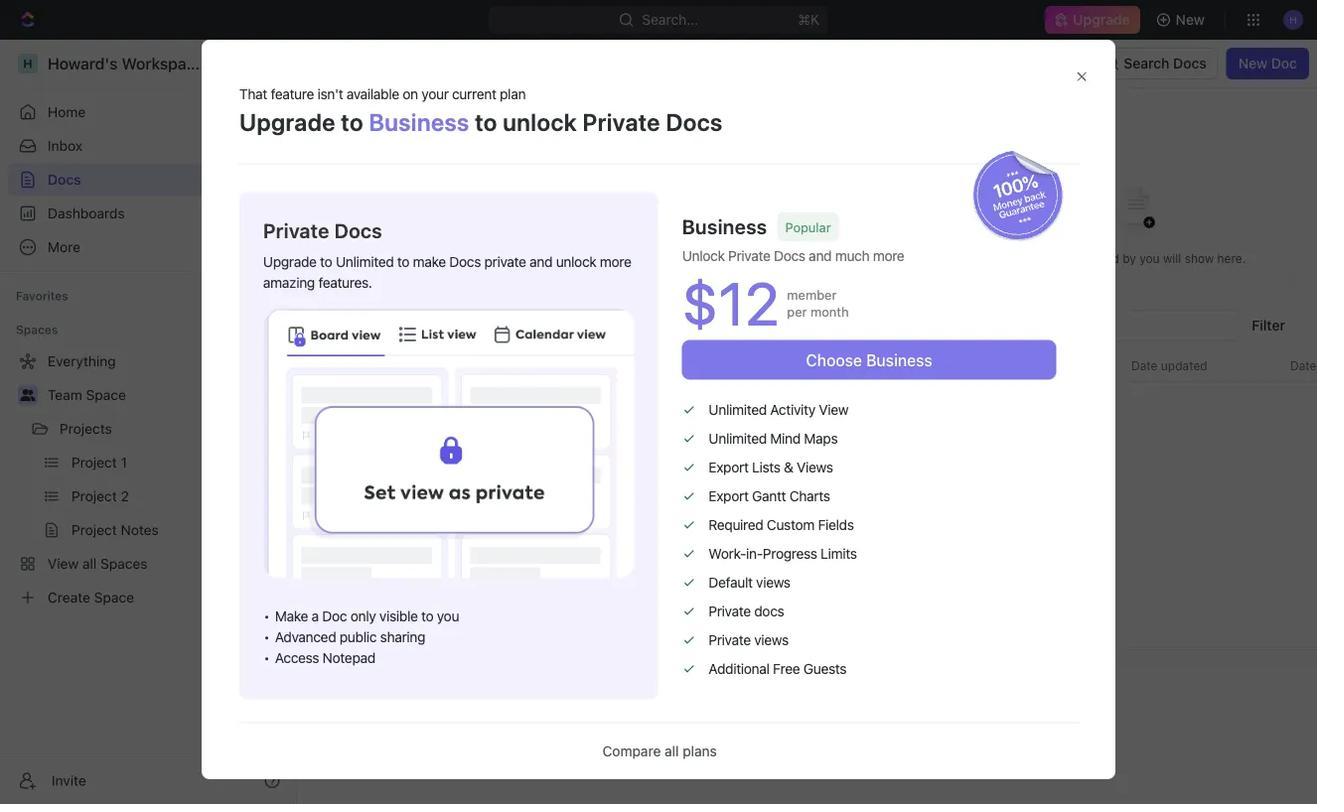 Task type: describe. For each thing, give the bounding box(es) containing it.
no created by me docs image
[[1097, 171, 1177, 251]]

1 horizontal spatial by
[[1123, 252, 1137, 266]]

2 show from the left
[[844, 252, 874, 266]]

member per month
[[787, 287, 849, 319]]

default views
[[709, 575, 791, 591]]

unlimited inside upgrade to unlimited to make docs private and unlock more amazing features.
[[336, 254, 394, 270]]

assigned button
[[674, 310, 744, 350]]

export gantt charts
[[709, 488, 830, 505]]

features.
[[318, 275, 372, 291]]

custom
[[767, 517, 815, 533]]

choose
[[806, 351, 862, 369]]

compare all plans
[[603, 744, 717, 760]]

archived button
[[752, 310, 820, 350]]

unlimited activity view
[[709, 402, 849, 418]]

recent
[[346, 136, 398, 155]]

docs link
[[8, 164, 288, 196]]

1 horizontal spatial favorites
[[675, 136, 744, 155]]

your favorited docs will show here.
[[709, 252, 906, 266]]

compare
[[603, 744, 661, 760]]

isn't
[[317, 85, 343, 102]]

sidebar navigation
[[0, 40, 297, 805]]

search docs button
[[1096, 48, 1219, 79]]

private button
[[519, 310, 575, 350]]

required
[[709, 517, 764, 533]]

dashboards link
[[8, 198, 288, 230]]

plan
[[500, 85, 526, 102]]

my
[[384, 320, 404, 337]]

private views
[[709, 632, 789, 649]]

visible
[[379, 609, 418, 625]]

your
[[422, 85, 449, 102]]

a
[[312, 609, 319, 625]]

views for private views
[[754, 632, 789, 649]]

date button
[[1279, 351, 1318, 382]]

tab list containing all
[[345, 310, 820, 350]]

table containing name
[[321, 350, 1318, 630]]

feature
[[271, 85, 314, 102]]

mind
[[770, 431, 801, 447]]

advanced
[[275, 630, 336, 646]]

inbox link
[[8, 130, 288, 162]]

that
[[239, 85, 267, 102]]

home link
[[8, 96, 288, 128]]

choose business
[[806, 351, 933, 369]]

team space link
[[48, 380, 284, 411]]

only
[[350, 609, 376, 625]]

spaces
[[16, 323, 58, 337]]

private right unlock
[[728, 248, 771, 264]]

private for private
[[524, 320, 570, 337]]

make a doc only visible to you advanced public sharing access notepad
[[275, 609, 459, 667]]

upgrade for upgrade
[[1073, 11, 1130, 28]]

opened
[[436, 252, 479, 266]]

in-
[[746, 546, 763, 562]]

docs inside upgrade to unlimited to make docs private and unlock more amazing features.
[[450, 254, 481, 270]]

inbox
[[48, 138, 83, 154]]

your for recent
[[359, 252, 384, 266]]

3 show from the left
[[1185, 252, 1214, 266]]

2 will from the left
[[823, 252, 841, 266]]

export for export lists & views
[[709, 459, 749, 476]]

favorited
[[738, 252, 787, 266]]

additional
[[709, 661, 770, 677]]

work-in-progress limits
[[709, 546, 857, 562]]

team
[[48, 387, 82, 403]]

1 here. from the left
[[568, 252, 597, 266]]

private
[[485, 254, 526, 270]]

created
[[1077, 252, 1120, 266]]

unlimited mind maps
[[709, 431, 838, 447]]

unlimited for unlimited mind maps
[[709, 431, 767, 447]]

0 vertical spatial by
[[1069, 136, 1087, 155]]

make
[[275, 609, 308, 625]]

plans
[[683, 744, 717, 760]]

access
[[275, 650, 319, 667]]

shared button
[[454, 310, 511, 350]]

fields
[[818, 517, 854, 533]]

new doc button
[[1227, 48, 1310, 79]]

public
[[340, 630, 377, 646]]

user group image
[[20, 390, 35, 401]]

date for date 
[[1291, 359, 1317, 373]]

docs inside search docs button
[[1174, 55, 1207, 72]]

to down current
[[475, 108, 498, 136]]

and inside upgrade to unlimited to make docs private and unlock more amazing features.
[[530, 254, 553, 270]]

doc inside button
[[1272, 55, 1298, 72]]

tags
[[901, 359, 928, 373]]

to down available
[[341, 108, 364, 136]]

space
[[86, 387, 126, 403]]

default
[[709, 575, 753, 591]]

all button
[[345, 310, 371, 350]]

upgrade link
[[1046, 6, 1140, 34]]

private for private docs
[[709, 603, 751, 620]]

0 vertical spatial you
[[1140, 252, 1160, 266]]

upgrade inside that feature isn't available on your current plan upgrade to business to unlock private docs
[[239, 108, 336, 136]]

new for new
[[1176, 11, 1205, 28]]

work-
[[709, 546, 746, 562]]

notepad
[[323, 650, 376, 667]]

lists
[[752, 459, 781, 476]]

recently
[[388, 252, 433, 266]]

2 row from the top
[[321, 447, 1318, 630]]

that feature isn't available on your current plan upgrade to business to unlock private docs
[[239, 85, 723, 136]]

unlock
[[682, 248, 725, 264]]

3 here. from the left
[[1218, 252, 1246, 266]]

you inside make a doc only visible to you advanced public sharing access notepad
[[437, 609, 459, 625]]

to inside make a doc only visible to you advanced public sharing access notepad
[[421, 609, 434, 625]]



Task type: vqa. For each thing, say whether or not it's contained in the screenshot.
"&" within the Sharing & Permissions button
no



Task type: locate. For each thing, give the bounding box(es) containing it.
private up amazing
[[263, 219, 330, 242]]

assigned
[[679, 320, 739, 337]]

business inside that feature isn't available on your current plan upgrade to business to unlock private docs
[[369, 108, 470, 136]]

your left favorited
[[709, 252, 734, 266]]

1 vertical spatial you
[[437, 609, 459, 625]]

1 vertical spatial business
[[682, 215, 768, 238]]

0 vertical spatial all
[[1027, 252, 1042, 266]]

0 horizontal spatial by
[[1069, 136, 1087, 155]]

1 horizontal spatial all
[[1027, 252, 1042, 266]]

unlimited for unlimited activity view
[[709, 402, 767, 418]]

1 horizontal spatial and
[[809, 248, 832, 264]]

search docs
[[1124, 55, 1207, 72]]

available
[[347, 85, 399, 102]]

&
[[784, 459, 794, 476]]

0 vertical spatial row
[[321, 350, 1318, 383]]

make
[[413, 254, 446, 270]]

1 vertical spatial row
[[321, 447, 1318, 630]]

doc inside make a doc only visible to you advanced public sharing access notepad
[[322, 609, 347, 625]]

tree containing team space
[[8, 346, 288, 614]]

and right private
[[530, 254, 553, 270]]

amazing
[[263, 275, 315, 291]]

views
[[797, 459, 833, 476]]

date inside button
[[1291, 359, 1317, 373]]

upgrade
[[1073, 11, 1130, 28], [239, 108, 336, 136], [263, 254, 317, 270]]

private inside the private button
[[524, 320, 570, 337]]

0 vertical spatial favorites
[[675, 136, 744, 155]]

workspace button
[[582, 310, 666, 350]]

current
[[452, 85, 496, 102]]

0 horizontal spatial your
[[359, 252, 384, 266]]

all for all
[[350, 320, 366, 337]]

1 horizontal spatial your
[[709, 252, 734, 266]]

popular
[[785, 219, 831, 234]]

invite
[[52, 773, 86, 789]]

0 horizontal spatial favorites
[[16, 289, 68, 303]]

more right "much"
[[873, 248, 905, 264]]

all left my
[[350, 320, 366, 337]]

0 vertical spatial doc
[[1272, 55, 1298, 72]]

upgrade up search
[[1073, 11, 1130, 28]]

my docs
[[384, 320, 441, 337]]

all docs created by you will show here.
[[1027, 252, 1246, 266]]

1 horizontal spatial new
[[1239, 55, 1268, 72]]

private up the additional
[[709, 632, 751, 649]]

will down popular
[[823, 252, 841, 266]]

all inside button
[[350, 320, 366, 337]]

1 vertical spatial unlimited
[[709, 402, 767, 418]]

no recent docs image
[[438, 171, 518, 251]]

1 horizontal spatial you
[[1140, 252, 1160, 266]]

tree
[[8, 346, 288, 614]]

1 horizontal spatial here.
[[877, 252, 906, 266]]

2 your from the left
[[709, 252, 734, 266]]

2 horizontal spatial show
[[1185, 252, 1214, 266]]

0 horizontal spatial date
[[1132, 359, 1158, 373]]

private docs
[[583, 108, 723, 136]]

search...
[[642, 11, 699, 28]]

per
[[787, 304, 807, 319]]

no favorited docs image
[[768, 171, 847, 251]]

0 vertical spatial new
[[1176, 11, 1205, 28]]

home
[[48, 104, 86, 120]]

gantt
[[752, 488, 786, 505]]

2 horizontal spatial business
[[867, 351, 933, 369]]

export
[[709, 459, 749, 476], [709, 488, 749, 505]]

business
[[369, 108, 470, 136], [682, 215, 768, 238], [867, 351, 933, 369]]

me
[[1091, 136, 1114, 155]]

to right visible
[[421, 609, 434, 625]]

date
[[1132, 359, 1158, 373], [1291, 359, 1317, 373]]

all
[[665, 744, 679, 760]]

upgrade to unlimited to make docs private and unlock more amazing features.
[[263, 254, 632, 291]]

1 show from the left
[[535, 252, 565, 266]]

you right visible
[[437, 609, 459, 625]]

0 horizontal spatial show
[[535, 252, 565, 266]]

2 horizontal spatial here.
[[1218, 252, 1246, 266]]

1 vertical spatial views
[[754, 632, 789, 649]]

row
[[321, 350, 1318, 383], [321, 447, 1318, 630]]

1 horizontal spatial date
[[1291, 359, 1317, 373]]

tab list
[[345, 310, 820, 350]]

table
[[321, 350, 1318, 630]]

docs inside "my docs" button
[[408, 320, 441, 337]]

docs inside docs link
[[48, 171, 81, 188]]

progress
[[763, 546, 817, 562]]

unlimited up "lists"
[[709, 431, 767, 447]]

you
[[1140, 252, 1160, 266], [437, 609, 459, 625]]

date inside button
[[1132, 359, 1158, 373]]

unlock
[[503, 108, 577, 136], [556, 254, 597, 270]]

1 export from the top
[[709, 459, 749, 476]]

2 export from the top
[[709, 488, 749, 505]]

⌘k
[[798, 11, 820, 28]]

0 horizontal spatial will
[[514, 252, 532, 266]]

0 vertical spatial upgrade
[[1073, 11, 1130, 28]]

0 horizontal spatial and
[[530, 254, 553, 270]]

export for export gantt charts
[[709, 488, 749, 505]]

docs
[[1174, 55, 1207, 72], [48, 171, 81, 188], [335, 219, 383, 242], [774, 248, 806, 264], [482, 252, 511, 266], [791, 252, 819, 266], [1045, 252, 1074, 266], [450, 254, 481, 270], [408, 320, 441, 337]]

dashboards
[[48, 205, 125, 222]]

private for private docs
[[263, 219, 330, 242]]

you down no created by me docs image
[[1140, 252, 1160, 266]]

export left "lists"
[[709, 459, 749, 476]]

unlimited up unlimited mind maps
[[709, 402, 767, 418]]

all
[[1027, 252, 1042, 266], [350, 320, 366, 337]]

more inside upgrade to unlimited to make docs private and unlock more amazing features.
[[600, 254, 632, 270]]

3 will from the left
[[1164, 252, 1182, 266]]

views for default views
[[756, 575, 791, 591]]

created
[[1005, 136, 1065, 155]]

upgrade inside upgrade to unlimited to make docs private and unlock more amazing features.
[[263, 254, 317, 270]]

2 date from the left
[[1291, 359, 1317, 373]]

0 vertical spatial unlimited
[[336, 254, 394, 270]]

unlock inside upgrade to unlimited to make docs private and unlock more amazing features.
[[556, 254, 597, 270]]

business down on in the left top of the page
[[369, 108, 470, 136]]

1 row from the top
[[321, 350, 1318, 383]]

business inside button
[[867, 351, 933, 369]]

choose business button
[[682, 340, 1057, 380]]

new
[[1176, 11, 1205, 28], [1239, 55, 1268, 72]]

to left make
[[397, 254, 410, 270]]

1 vertical spatial favorites
[[16, 289, 68, 303]]

your recently opened docs will show here.
[[359, 252, 597, 266]]

activity
[[770, 402, 816, 418]]

1 vertical spatial upgrade
[[239, 108, 336, 136]]

1 vertical spatial export
[[709, 488, 749, 505]]

search
[[1124, 55, 1170, 72]]

new right search docs
[[1239, 55, 1268, 72]]

unlock private docs and much more
[[682, 248, 905, 264]]

my docs button
[[379, 310, 446, 350]]

date updated button
[[1120, 351, 1220, 382]]

unlock down plan
[[503, 108, 577, 136]]

views up docs
[[756, 575, 791, 591]]

new up search docs
[[1176, 11, 1205, 28]]

guests
[[804, 661, 847, 677]]

show
[[535, 252, 565, 266], [844, 252, 874, 266], [1185, 252, 1214, 266]]

more
[[873, 248, 905, 264], [600, 254, 632, 270]]

1 horizontal spatial show
[[844, 252, 874, 266]]

new for new doc
[[1239, 55, 1268, 72]]

0 horizontal spatial new
[[1176, 11, 1205, 28]]

0 vertical spatial unlock
[[503, 108, 577, 136]]

private down default
[[709, 603, 751, 620]]

and down popular
[[809, 248, 832, 264]]

docs
[[754, 603, 784, 620]]

tree inside the sidebar navigation
[[8, 346, 288, 614]]

view
[[819, 402, 849, 418]]

shared
[[459, 320, 506, 337]]

new inside new doc button
[[1239, 55, 1268, 72]]

your for favorites
[[709, 252, 734, 266]]

by left me
[[1069, 136, 1087, 155]]

more up workspace
[[600, 254, 632, 270]]

unlimited up features.
[[336, 254, 394, 270]]

2 here. from the left
[[877, 252, 906, 266]]

0 vertical spatial export
[[709, 459, 749, 476]]

0 horizontal spatial all
[[350, 320, 366, 337]]

views down docs
[[754, 632, 789, 649]]

private right shared
[[524, 320, 570, 337]]

private for private views
[[709, 632, 751, 649]]

projects
[[60, 421, 112, 437]]

by right created
[[1123, 252, 1137, 266]]

2 horizontal spatial will
[[1164, 252, 1182, 266]]

all left created
[[1027, 252, 1042, 266]]

additional free guests
[[709, 661, 847, 677]]

by
[[1069, 136, 1087, 155], [1123, 252, 1137, 266]]

0 horizontal spatial here.
[[568, 252, 597, 266]]

new doc
[[1239, 55, 1298, 72]]

month
[[811, 304, 849, 319]]

0 horizontal spatial doc
[[322, 609, 347, 625]]

1 your from the left
[[359, 252, 384, 266]]

0 horizontal spatial more
[[600, 254, 632, 270]]

1 vertical spatial unlock
[[556, 254, 597, 270]]

row containing name
[[321, 350, 1318, 383]]

updated
[[1161, 359, 1208, 373]]

all for all docs created by you will show here.
[[1027, 252, 1042, 266]]

Search by name... text field
[[978, 311, 1228, 341]]

free
[[773, 661, 800, 677]]

compare all plans button
[[603, 744, 717, 760]]

1 vertical spatial all
[[350, 320, 366, 337]]

1 vertical spatial doc
[[322, 609, 347, 625]]

business right "choose"
[[867, 351, 933, 369]]

2 vertical spatial business
[[867, 351, 933, 369]]

to up features.
[[320, 254, 332, 270]]

required custom fields
[[709, 517, 854, 533]]

1 date from the left
[[1132, 359, 1158, 373]]

upgrade up amazing
[[263, 254, 317, 270]]

date for date updated
[[1132, 359, 1158, 373]]

0 horizontal spatial business
[[369, 108, 470, 136]]

limits
[[821, 546, 857, 562]]

upgrade down feature
[[239, 108, 336, 136]]

unlock inside that feature isn't available on your current plan upgrade to business to unlock private docs
[[503, 108, 577, 136]]

archived
[[757, 320, 815, 337]]

charts
[[790, 488, 830, 505]]

date 
[[1291, 359, 1318, 373]]

new inside new button
[[1176, 11, 1205, 28]]

unlock right private
[[556, 254, 597, 270]]

created by me
[[1005, 136, 1114, 155]]

new button
[[1148, 4, 1217, 36]]

workspace
[[587, 320, 661, 337]]

name
[[348, 359, 380, 373]]

1 horizontal spatial doc
[[1272, 55, 1298, 72]]

1 vertical spatial new
[[1239, 55, 1268, 72]]

export up 'required'
[[709, 488, 749, 505]]

0 horizontal spatial you
[[437, 609, 459, 625]]

1 horizontal spatial will
[[823, 252, 841, 266]]

will
[[514, 252, 532, 266], [823, 252, 841, 266], [1164, 252, 1182, 266]]

much
[[835, 248, 870, 264]]

0 vertical spatial business
[[369, 108, 470, 136]]

1 vertical spatial by
[[1123, 252, 1137, 266]]

1 horizontal spatial more
[[873, 248, 905, 264]]

2 vertical spatial unlimited
[[709, 431, 767, 447]]

1 will from the left
[[514, 252, 532, 266]]

1 horizontal spatial business
[[682, 215, 768, 238]]

export lists & views
[[709, 459, 833, 476]]

your up features.
[[359, 252, 384, 266]]

column header
[[321, 350, 343, 383]]

favorites
[[675, 136, 744, 155], [16, 289, 68, 303]]

0 vertical spatial views
[[756, 575, 791, 591]]

will right opened
[[514, 252, 532, 266]]

2 vertical spatial upgrade
[[263, 254, 317, 270]]

will down no created by me docs image
[[1164, 252, 1182, 266]]

favorites inside favorites button
[[16, 289, 68, 303]]

business up unlock
[[682, 215, 768, 238]]

team space
[[48, 387, 126, 403]]

upgrade for upgrade to unlimited to make docs private and unlock more amazing features.
[[263, 254, 317, 270]]

private docs
[[263, 219, 383, 242]]



